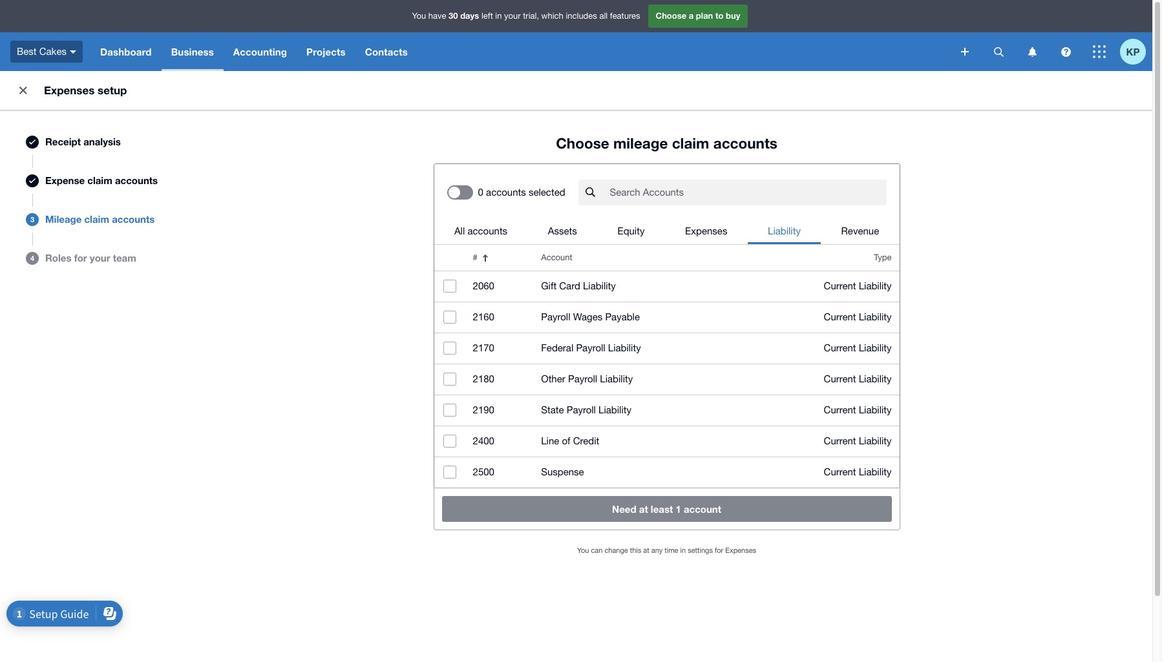 Task type: vqa. For each thing, say whether or not it's contained in the screenshot.
the "Wages"
yes



Task type: describe. For each thing, give the bounding box(es) containing it.
in inside you have 30 days left in your trial, which includes all features
[[495, 11, 502, 21]]

expenses for expenses
[[685, 226, 727, 237]]

expenses setup
[[44, 83, 127, 97]]

at inside button
[[639, 504, 648, 515]]

3
[[30, 215, 34, 223]]

current for other payroll liability
[[824, 374, 856, 385]]

claim for expense claim accounts
[[87, 175, 112, 186]]

1 horizontal spatial for
[[715, 547, 723, 555]]

expense
[[45, 175, 85, 186]]

accounts inside button
[[115, 175, 158, 186]]

any
[[651, 547, 663, 555]]

team
[[113, 252, 136, 264]]

current liability for gift card liability
[[824, 281, 892, 292]]

0 vertical spatial claim
[[672, 134, 709, 152]]

accounting
[[233, 46, 287, 58]]

complete image
[[29, 140, 36, 145]]

choose mileage claim accounts
[[556, 134, 778, 152]]

2160
[[473, 312, 494, 323]]

need at least 1 account button
[[442, 496, 892, 522]]

can
[[591, 547, 603, 555]]

current liability for other payroll liability
[[824, 374, 892, 385]]

selected
[[529, 187, 565, 198]]

gift card liability
[[541, 281, 616, 292]]

close image
[[10, 78, 36, 103]]

all
[[599, 11, 608, 21]]

accounts right the 0
[[486, 187, 526, 198]]

revenue button
[[821, 218, 899, 244]]

federal payroll liability
[[541, 343, 641, 354]]

account
[[541, 253, 572, 262]]

suspense
[[541, 467, 584, 478]]

receipt analysis
[[45, 136, 121, 147]]

wages
[[573, 312, 603, 323]]

payable
[[605, 312, 640, 323]]

accounting button
[[224, 32, 297, 71]]

2060
[[473, 281, 494, 292]]

current liability for state payroll liability
[[824, 405, 892, 416]]

days
[[460, 11, 479, 21]]

business button
[[161, 32, 224, 71]]

assets
[[548, 226, 577, 237]]

other
[[541, 374, 565, 385]]

liability button
[[748, 218, 821, 244]]

expenses button
[[665, 218, 748, 244]]

current liability for line of credit
[[824, 436, 892, 447]]

you have 30 days left in your trial, which includes all features
[[412, 11, 640, 21]]

in inside choose mileage claim accounts tab list
[[680, 547, 686, 555]]

current liability for suspense
[[824, 467, 892, 478]]

contacts
[[365, 46, 408, 58]]

best cakes
[[17, 46, 67, 57]]

assets button
[[528, 218, 597, 244]]

current liability for payroll wages payable
[[824, 312, 892, 323]]

30
[[449, 11, 458, 21]]

contacts button
[[355, 32, 418, 71]]

need at least 1 account
[[612, 504, 721, 515]]

choose a plan to buy
[[656, 11, 740, 21]]

credit
[[573, 436, 599, 447]]

2190
[[473, 405, 494, 416]]

svg image
[[994, 47, 1003, 57]]

you for change
[[577, 547, 589, 555]]

payroll for other
[[568, 374, 597, 385]]

your inside you have 30 days left in your trial, which includes all features
[[504, 11, 521, 21]]

# button
[[465, 245, 533, 271]]

features
[[610, 11, 640, 21]]

best cakes button
[[0, 32, 90, 71]]

payroll for state
[[567, 405, 596, 416]]

4
[[30, 254, 34, 262]]

0 accounts selected
[[478, 187, 565, 198]]

1
[[676, 504, 681, 515]]

accounts up search accounts field
[[713, 134, 778, 152]]

trial,
[[523, 11, 539, 21]]

equity
[[618, 226, 645, 237]]

type
[[874, 253, 892, 262]]

includes
[[566, 11, 597, 21]]

cakes
[[39, 46, 67, 57]]

current for payroll wages payable
[[824, 312, 856, 323]]

plan
[[696, 11, 713, 21]]

1 vertical spatial at
[[643, 547, 649, 555]]

line
[[541, 436, 559, 447]]

of
[[562, 436, 570, 447]]

settings
[[688, 547, 713, 555]]

mileage
[[45, 213, 82, 225]]

0 vertical spatial for
[[74, 252, 87, 264]]

type button
[[746, 245, 910, 271]]

current liability for federal payroll liability
[[824, 343, 892, 354]]

to
[[715, 11, 724, 21]]

change
[[605, 547, 628, 555]]

choose mileage claim accounts tab list
[[13, 123, 1140, 558]]

payroll for federal
[[576, 343, 605, 354]]

gift
[[541, 281, 557, 292]]

all accounts button
[[434, 218, 528, 244]]

all accounts
[[454, 226, 507, 237]]

0
[[478, 187, 483, 198]]

liability inside button
[[768, 226, 801, 237]]

you for 30
[[412, 11, 426, 21]]



Task type: locate. For each thing, give the bounding box(es) containing it.
kp
[[1126, 46, 1140, 57]]

3 current liability from the top
[[824, 343, 892, 354]]

3 current from the top
[[824, 343, 856, 354]]

0 horizontal spatial choose
[[556, 134, 609, 152]]

5 current from the top
[[824, 405, 856, 416]]

receipt
[[45, 136, 81, 147]]

complete image
[[29, 178, 36, 184]]

0 vertical spatial at
[[639, 504, 648, 515]]

0 horizontal spatial in
[[495, 11, 502, 21]]

2500
[[473, 467, 494, 478]]

1 current liability from the top
[[824, 281, 892, 292]]

current for gift card liability
[[824, 281, 856, 292]]

in right time at bottom
[[680, 547, 686, 555]]

your left "team"
[[90, 252, 110, 264]]

5 current liability from the top
[[824, 405, 892, 416]]

payroll
[[541, 312, 570, 323], [576, 343, 605, 354], [568, 374, 597, 385], [567, 405, 596, 416]]

expense claim accounts button
[[13, 162, 175, 200]]

accounts inside "button"
[[468, 226, 507, 237]]

projects button
[[297, 32, 355, 71]]

claim inside expense claim accounts button
[[87, 175, 112, 186]]

group inside choose mileage claim accounts tab list
[[434, 218, 899, 244]]

current for suspense
[[824, 467, 856, 478]]

equity button
[[597, 218, 665, 244]]

claim for mileage claim accounts
[[84, 213, 109, 225]]

2 vertical spatial claim
[[84, 213, 109, 225]]

2170
[[473, 343, 494, 354]]

banner
[[0, 0, 1152, 71]]

1 current from the top
[[824, 281, 856, 292]]

current
[[824, 281, 856, 292], [824, 312, 856, 323], [824, 343, 856, 354], [824, 374, 856, 385], [824, 405, 856, 416], [824, 436, 856, 447], [824, 467, 856, 478]]

in
[[495, 11, 502, 21], [680, 547, 686, 555]]

for right settings
[[715, 547, 723, 555]]

0 vertical spatial expenses
[[44, 83, 95, 97]]

1 vertical spatial claim
[[87, 175, 112, 186]]

accounts down analysis
[[115, 175, 158, 186]]

receipt analysis button
[[13, 123, 175, 162]]

expense claim accounts
[[45, 175, 158, 186]]

you can change this at any time in settings for expenses
[[577, 547, 756, 555]]

current for state payroll liability
[[824, 405, 856, 416]]

1 horizontal spatial in
[[680, 547, 686, 555]]

you inside choose mileage claim accounts tab list
[[577, 547, 589, 555]]

least
[[651, 504, 673, 515]]

current for federal payroll liability
[[824, 343, 856, 354]]

account
[[684, 504, 721, 515]]

accounts right all
[[468, 226, 507, 237]]

buy
[[726, 11, 740, 21]]

2180
[[473, 374, 494, 385]]

card
[[559, 281, 580, 292]]

current liability
[[824, 281, 892, 292], [824, 312, 892, 323], [824, 343, 892, 354], [824, 374, 892, 385], [824, 405, 892, 416], [824, 436, 892, 447], [824, 467, 892, 478]]

1 vertical spatial for
[[715, 547, 723, 555]]

svg image inside best cakes popup button
[[70, 50, 76, 53]]

expenses down search accounts field
[[685, 226, 727, 237]]

this
[[630, 547, 641, 555]]

payroll down payroll wages payable
[[576, 343, 605, 354]]

1 horizontal spatial you
[[577, 547, 589, 555]]

#
[[473, 253, 478, 262]]

a
[[689, 11, 694, 21]]

4 current from the top
[[824, 374, 856, 385]]

time
[[665, 547, 678, 555]]

1 vertical spatial you
[[577, 547, 589, 555]]

dashboard
[[100, 46, 152, 58]]

Search Accounts field
[[609, 180, 887, 205]]

current for line of credit
[[824, 436, 856, 447]]

you left have
[[412, 11, 426, 21]]

0 vertical spatial choose
[[656, 11, 687, 21]]

0 horizontal spatial you
[[412, 11, 426, 21]]

2 current from the top
[[824, 312, 856, 323]]

for
[[74, 252, 87, 264], [715, 547, 723, 555]]

your left trial,
[[504, 11, 521, 21]]

at left least
[[639, 504, 648, 515]]

group containing all accounts
[[434, 218, 899, 244]]

svg image
[[1093, 45, 1106, 58], [1028, 47, 1036, 57], [1061, 47, 1071, 57], [961, 48, 969, 56], [70, 50, 76, 53]]

payroll right the other
[[568, 374, 597, 385]]

you
[[412, 11, 426, 21], [577, 547, 589, 555]]

claim
[[672, 134, 709, 152], [87, 175, 112, 186], [84, 213, 109, 225]]

your
[[504, 11, 521, 21], [90, 252, 110, 264]]

banner containing kp
[[0, 0, 1152, 71]]

6 current from the top
[[824, 436, 856, 447]]

2 current liability from the top
[[824, 312, 892, 323]]

expenses down cakes
[[44, 83, 95, 97]]

payroll wages payable
[[541, 312, 640, 323]]

state
[[541, 405, 564, 416]]

dashboard link
[[90, 32, 161, 71]]

payroll up federal
[[541, 312, 570, 323]]

left
[[481, 11, 493, 21]]

7 current liability from the top
[[824, 467, 892, 478]]

other payroll liability
[[541, 374, 633, 385]]

1 horizontal spatial your
[[504, 11, 521, 21]]

0 vertical spatial you
[[412, 11, 426, 21]]

setup
[[98, 83, 127, 97]]

need
[[612, 504, 636, 515]]

mileage claim accounts
[[45, 213, 155, 225]]

expenses for expenses setup
[[44, 83, 95, 97]]

4 current liability from the top
[[824, 374, 892, 385]]

liability
[[768, 226, 801, 237], [583, 281, 616, 292], [859, 281, 892, 292], [859, 312, 892, 323], [608, 343, 641, 354], [859, 343, 892, 354], [600, 374, 633, 385], [859, 374, 892, 385], [599, 405, 631, 416], [859, 405, 892, 416], [859, 436, 892, 447], [859, 467, 892, 478]]

best
[[17, 46, 37, 57]]

1 horizontal spatial choose
[[656, 11, 687, 21]]

1 vertical spatial your
[[90, 252, 110, 264]]

expenses right settings
[[725, 547, 756, 555]]

all
[[454, 226, 465, 237]]

roles for your team
[[45, 252, 136, 264]]

2 vertical spatial expenses
[[725, 547, 756, 555]]

revenue
[[841, 226, 879, 237]]

expenses inside button
[[685, 226, 727, 237]]

0 horizontal spatial for
[[74, 252, 87, 264]]

0 vertical spatial your
[[504, 11, 521, 21]]

0 horizontal spatial your
[[90, 252, 110, 264]]

choose for choose mileage claim accounts
[[556, 134, 609, 152]]

business
[[171, 46, 214, 58]]

7 current from the top
[[824, 467, 856, 478]]

1 vertical spatial expenses
[[685, 226, 727, 237]]

have
[[428, 11, 446, 21]]

line of credit
[[541, 436, 599, 447]]

choose for choose a plan to buy
[[656, 11, 687, 21]]

2400
[[473, 436, 494, 447]]

you inside you have 30 days left in your trial, which includes all features
[[412, 11, 426, 21]]

0 vertical spatial in
[[495, 11, 502, 21]]

expenses
[[44, 83, 95, 97], [685, 226, 727, 237], [725, 547, 756, 555]]

group
[[434, 218, 899, 244]]

you left can
[[577, 547, 589, 555]]

state payroll liability
[[541, 405, 631, 416]]

6 current liability from the top
[[824, 436, 892, 447]]

mileage
[[613, 134, 668, 152]]

choose left mileage
[[556, 134, 609, 152]]

at right this
[[643, 547, 649, 555]]

accounts up "team"
[[112, 213, 155, 225]]

1 vertical spatial choose
[[556, 134, 609, 152]]

analysis
[[83, 136, 121, 147]]

in right left
[[495, 11, 502, 21]]

roles
[[45, 252, 71, 264]]

payroll right state
[[567, 405, 596, 416]]

choose left a
[[656, 11, 687, 21]]

choose inside tab list
[[556, 134, 609, 152]]

projects
[[306, 46, 346, 58]]

for right roles
[[74, 252, 87, 264]]

account button
[[533, 245, 746, 271]]

at
[[639, 504, 648, 515], [643, 547, 649, 555]]

your inside choose mileage claim accounts tab list
[[90, 252, 110, 264]]

choose
[[656, 11, 687, 21], [556, 134, 609, 152]]

1 vertical spatial in
[[680, 547, 686, 555]]

federal
[[541, 343, 573, 354]]



